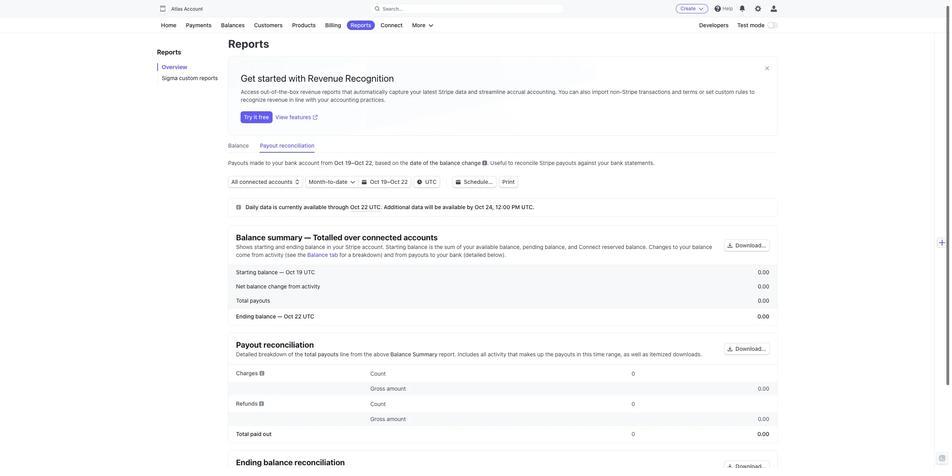 Task type: vqa. For each thing, say whether or not it's contained in the screenshot.
and
yes



Task type: locate. For each thing, give the bounding box(es) containing it.
2 vertical spatial reports
[[157, 49, 181, 56]]

0 vertical spatial —
[[304, 230, 311, 239]]

tab list containing balance
[[228, 138, 777, 150]]

data left will
[[412, 201, 423, 208]]

or
[[699, 86, 705, 92]]

change inside row
[[268, 281, 287, 287]]

from down starting
[[252, 249, 264, 256]]

in down box
[[289, 94, 294, 100]]

2 amount from the top
[[387, 413, 406, 420]]

0 horizontal spatial revenue
[[267, 94, 288, 100]]

streamline
[[479, 86, 506, 92]]

to
[[750, 86, 755, 92], [266, 157, 271, 164], [508, 157, 513, 164], [673, 241, 678, 248], [430, 249, 435, 256]]

1 vertical spatial ending
[[236, 456, 262, 465]]

0 vertical spatial amount
[[387, 383, 406, 390]]

Search… text field
[[370, 4, 564, 14]]

date inside "popup button"
[[336, 176, 348, 183]]

row containing total payouts
[[228, 291, 777, 305]]

1 vertical spatial date
[[336, 176, 348, 183]]

0 horizontal spatial that
[[342, 86, 352, 92]]

download… button for balance summary — totalled over connected accounts
[[725, 237, 770, 249]]

made
[[250, 157, 264, 164]]

payout reconciliation
[[260, 139, 315, 146]]

0 vertical spatial 0
[[632, 368, 635, 374]]

date right on
[[410, 157, 422, 164]]

0 horizontal spatial is
[[273, 201, 277, 208]]

— up net balance change from activity
[[279, 266, 284, 273]]

1 horizontal spatial of
[[423, 157, 428, 164]]

7 row from the top
[[228, 393, 777, 410]]

free
[[259, 111, 269, 118]]

balance up payouts
[[228, 139, 249, 146]]

in left 'this'
[[577, 349, 581, 355]]

payout up made
[[260, 139, 278, 146]]

2 as from the left
[[643, 349, 648, 355]]

2 horizontal spatial activity
[[488, 349, 506, 355]]

the right up
[[545, 349, 554, 355]]

download… for payout reconciliation
[[736, 343, 766, 350]]

2 vertical spatial in
[[577, 349, 581, 355]]

print
[[502, 176, 515, 183]]

0 vertical spatial in
[[289, 94, 294, 100]]

month-to-date button
[[306, 174, 359, 185]]

1 horizontal spatial balance,
[[545, 241, 567, 248]]

from right account
[[321, 157, 333, 164]]

up
[[537, 349, 544, 355]]

help
[[723, 6, 733, 11]]

total down net
[[236, 295, 248, 301]]

0 horizontal spatial data
[[260, 201, 272, 208]]

box
[[290, 86, 299, 92]]

reports down revenue
[[322, 86, 341, 92]]

payments link
[[182, 21, 216, 30]]

payouts left 'this'
[[555, 349, 575, 355]]

to right changes at bottom
[[673, 241, 678, 248]]

oct down , at top
[[370, 176, 379, 183]]

line
[[295, 94, 304, 100], [340, 349, 349, 355]]

1 0 cell from the top
[[505, 366, 635, 377]]

line down box
[[295, 94, 304, 100]]

to inside access out-of-the-box revenue reports that automatically capture your latest stripe data and streamline accrual accounting. you can also import non-stripe transactions and terms or set custom rules to recognize revenue in line with your accounting practices.
[[750, 86, 755, 92]]

1 ending from the top
[[236, 311, 254, 317]]

balance for balance tab for a breakdown) and from payouts to your bank (detailed below).
[[307, 249, 328, 256]]

with up features
[[306, 94, 316, 100]]

payout for payout reconciliation
[[260, 139, 278, 146]]

sigma
[[162, 75, 178, 81]]

billing link
[[321, 21, 345, 30]]

22 inside row
[[295, 311, 301, 317]]

ending for ending balance — oct 22 utc
[[236, 311, 254, 317]]

0 horizontal spatial custom
[[179, 75, 198, 81]]

starting balance — oct 19 utc
[[236, 266, 315, 273]]

1 horizontal spatial svg image
[[362, 177, 367, 182]]

account.
[[362, 241, 384, 248]]

ending for ending balance reconciliation
[[236, 456, 262, 465]]

of right sum on the left of page
[[457, 241, 462, 248]]

svg image
[[351, 177, 355, 182], [362, 177, 367, 182], [728, 344, 733, 349]]

2 horizontal spatial 19
[[381, 176, 387, 183]]

—
[[304, 230, 311, 239], [279, 266, 284, 273], [277, 311, 282, 317]]

balance inside payout reconciliation detailed breakdown of the total payouts line from the above balance summary report. includes all activity that makes up the payouts in this time range, as well as itemized downloads.
[[391, 349, 411, 355]]

0 horizontal spatial in
[[289, 94, 294, 100]]

reconciliation for payout reconciliation detailed breakdown of the total payouts line from the above balance summary report. includes all activity that makes up the payouts in this time range, as well as itemized downloads.
[[264, 338, 314, 347]]

test
[[738, 22, 749, 28]]

of inside payout reconciliation detailed breakdown of the total payouts line from the above balance summary report. includes all activity that makes up the payouts in this time range, as well as itemized downloads.
[[288, 349, 293, 355]]

itemized
[[650, 349, 672, 355]]

reports
[[200, 75, 218, 81], [322, 86, 341, 92]]

0 vertical spatial reports
[[351, 22, 371, 28]]

0 horizontal spatial starting
[[236, 266, 256, 273]]

1 horizontal spatial starting
[[386, 241, 406, 248]]

svg image inside download… button
[[728, 344, 733, 349]]

0 vertical spatial reports
[[200, 75, 218, 81]]

oct up to-
[[334, 157, 344, 164]]

1 amount from the top
[[387, 383, 406, 390]]

based
[[375, 157, 391, 164]]

0 horizontal spatial svg image
[[351, 177, 355, 182]]

2 count from the top
[[370, 398, 386, 405]]

balance summary — totalled over connected accounts
[[236, 230, 438, 239]]

0 vertical spatial that
[[342, 86, 352, 92]]

in up the tab
[[327, 241, 331, 248]]

1 vertical spatial gross amount
[[370, 413, 406, 420]]

row
[[228, 263, 777, 277], [228, 277, 777, 291], [228, 291, 777, 305], [228, 305, 777, 323], [228, 362, 777, 380], [228, 380, 777, 393], [228, 393, 777, 410], [228, 410, 777, 423], [228, 423, 777, 441]]

rules
[[736, 86, 748, 92]]

bank down payout reconciliation link
[[285, 157, 297, 164]]

data
[[455, 86, 467, 92], [260, 201, 272, 208], [412, 201, 423, 208]]

revenue down get started with revenue recognition
[[300, 86, 321, 92]]

(detailed
[[464, 249, 486, 256]]

revenue down of-
[[267, 94, 288, 100]]

data right latest
[[455, 86, 467, 92]]

1 horizontal spatial reports
[[228, 34, 269, 47]]

features
[[290, 111, 311, 118]]

reconciliation inside payout reconciliation detailed breakdown of the total payouts line from the above balance summary report. includes all activity that makes up the payouts in this time range, as well as itemized downloads.
[[264, 338, 314, 347]]

1 gross amount from the top
[[370, 383, 406, 390]]

that
[[342, 86, 352, 92], [508, 349, 518, 355]]

detailed
[[236, 349, 257, 355]]

balance tab link
[[307, 249, 338, 256]]

stripe right latest
[[439, 86, 454, 92]]

change up schedule… button
[[462, 157, 481, 164]]

utc down the 'date of the balance change'
[[425, 176, 437, 183]]

1 gross from the top
[[370, 383, 385, 390]]

in
[[289, 94, 294, 100], [327, 241, 331, 248], [577, 349, 581, 355]]

1 horizontal spatial as
[[643, 349, 648, 355]]

payouts down accounts
[[409, 249, 429, 256]]

grid
[[228, 263, 777, 323], [228, 362, 777, 441]]

as right well
[[643, 349, 648, 355]]

2 download… button from the top
[[725, 341, 770, 352]]

overview link
[[157, 63, 220, 71]]

0 vertical spatial change
[[462, 157, 481, 164]]

1 vertical spatial grid
[[228, 362, 777, 441]]

1 vertical spatial reports
[[322, 86, 341, 92]]

out-
[[261, 86, 271, 92]]

2 vertical spatial 0
[[632, 428, 635, 435]]

data right daily
[[260, 201, 272, 208]]

balance for balance
[[228, 139, 249, 146]]

1 vertical spatial amount
[[387, 413, 406, 420]]

2 gross from the top
[[370, 413, 385, 420]]

starting
[[254, 241, 274, 248]]

0 horizontal spatial date
[[336, 176, 348, 183]]

1 vertical spatial —
[[279, 266, 284, 273]]

started
[[258, 70, 287, 81]]

0 horizontal spatial .
[[381, 201, 382, 208]]

view features link
[[275, 111, 318, 119]]

reports right billing
[[351, 22, 371, 28]]

0 vertical spatial .
[[487, 157, 489, 164]]

balances link
[[217, 21, 249, 30]]

2 horizontal spatial of
[[457, 241, 462, 248]]

activity down balance tab link
[[302, 281, 320, 287]]

0 horizontal spatial change
[[268, 281, 287, 287]]

practices.
[[360, 94, 386, 100]]

2 horizontal spatial reports
[[351, 22, 371, 28]]

0 cell
[[505, 366, 635, 377], [505, 396, 635, 407]]

activity down starting
[[265, 249, 284, 256]]

makes
[[519, 349, 536, 355]]

shows starting and ending balance in your stripe account. starting balance is the sum of your available balance, pending balance, and connect reserved balance. changes to your balance come from activity (see the
[[236, 241, 712, 256]]

through
[[328, 201, 349, 208]]

oct 19 – oct 22
[[370, 176, 408, 183]]

9 row from the top
[[228, 423, 777, 441]]

row containing refunds
[[228, 393, 777, 410]]

that up accounting
[[342, 86, 352, 92]]

1 row from the top
[[228, 263, 777, 277]]

month-to-date
[[309, 176, 348, 183]]

grid for balance summary — totalled over connected accounts
[[228, 263, 777, 323]]

0 for charges
[[632, 368, 635, 374]]

svg image for month-to-date
[[351, 177, 355, 182]]

stripe up the a
[[346, 241, 361, 248]]

1 download… from the top
[[736, 239, 766, 246]]

row containing charges
[[228, 362, 777, 380]]

1 horizontal spatial –
[[387, 176, 390, 183]]

1 vertical spatial payout
[[236, 338, 262, 347]]

0 vertical spatial of
[[423, 157, 428, 164]]

starting up balance tab for a breakdown) and from payouts to your bank (detailed below).
[[386, 241, 406, 248]]

gross
[[370, 383, 385, 390], [370, 413, 385, 420]]

0 horizontal spatial activity
[[265, 249, 284, 256]]

balance right above
[[391, 349, 411, 355]]

starting inside shows starting and ending balance in your stripe account. starting balance is the sum of your available balance, pending balance, and connect reserved balance. changes to your balance come from activity (see the
[[386, 241, 406, 248]]

2 0 cell from the top
[[505, 396, 635, 407]]

0.00
[[758, 266, 770, 273], [758, 281, 770, 287], [758, 295, 770, 301], [758, 311, 770, 317], [758, 383, 770, 390], [758, 413, 770, 420], [758, 428, 770, 435]]

cell
[[236, 383, 366, 390], [505, 383, 635, 390], [236, 413, 366, 420], [505, 413, 635, 420], [370, 428, 501, 436]]

0.00 cell
[[639, 383, 770, 390], [639, 413, 770, 420]]

to right made
[[266, 157, 271, 164]]

.
[[487, 157, 489, 164], [381, 201, 382, 208]]

– down based
[[387, 176, 390, 183]]

balance left the tab
[[307, 249, 328, 256]]

19 up net balance change from activity
[[296, 266, 302, 273]]

non-
[[610, 86, 622, 92]]

atlas
[[171, 6, 183, 12]]

2 vertical spatial activity
[[488, 349, 506, 355]]

date
[[410, 157, 422, 164], [336, 176, 348, 183]]

0 vertical spatial connect
[[381, 22, 403, 28]]

this
[[583, 349, 592, 355]]

oct right the by
[[475, 201, 484, 208]]

grid containing charges
[[228, 362, 777, 441]]

payout for payout reconciliation detailed breakdown of the total payouts line from the above balance summary report. includes all activity that makes up the payouts in this time range, as well as itemized downloads.
[[236, 338, 262, 347]]

0 vertical spatial 0 cell
[[505, 366, 635, 377]]

1 vertical spatial connect
[[579, 241, 601, 248]]

2 download… from the top
[[736, 343, 766, 350]]

4 download… button from the top
[[725, 459, 770, 469]]

balance inside tab list
[[228, 139, 249, 146]]

total
[[305, 349, 316, 355]]

0 horizontal spatial as
[[624, 349, 630, 355]]

that left "makes"
[[508, 349, 518, 355]]

1 vertical spatial reconciliation
[[264, 338, 314, 347]]

automatically
[[354, 86, 388, 92]]

1 vertical spatial of
[[457, 241, 462, 248]]

change down starting balance — oct 19 utc on the left of the page
[[268, 281, 287, 287]]

0 vertical spatial gross
[[370, 383, 385, 390]]

1 vertical spatial with
[[306, 94, 316, 100]]

2 gross amount from the top
[[370, 413, 406, 420]]

payout inside payout reconciliation detailed breakdown of the total payouts line from the above balance summary report. includes all activity that makes up the payouts in this time range, as well as itemized downloads.
[[236, 338, 262, 347]]

and
[[468, 86, 478, 92], [672, 86, 682, 92], [275, 241, 285, 248], [568, 241, 578, 248], [384, 249, 394, 256]]

your right changes at bottom
[[680, 241, 691, 248]]

2 total from the top
[[236, 428, 249, 435]]

oct left , at top
[[355, 157, 364, 164]]

3 download… button from the top
[[725, 396, 770, 407]]

can
[[570, 86, 579, 92]]

1 download… button from the top
[[725, 237, 770, 249]]

gross for charges
[[370, 383, 385, 390]]

that inside payout reconciliation detailed breakdown of the total payouts line from the above balance summary report. includes all activity that makes up the payouts in this time range, as well as itemized downloads.
[[508, 349, 518, 355]]

1 grid from the top
[[228, 263, 777, 323]]

row containing starting balance —
[[228, 263, 777, 277]]

ending
[[286, 241, 304, 248]]

1 horizontal spatial .
[[487, 157, 489, 164]]

3 row from the top
[[228, 291, 777, 305]]

payout inside tab list
[[260, 139, 278, 146]]

0 vertical spatial reconciliation
[[279, 139, 315, 146]]

1 as from the left
[[624, 349, 630, 355]]

also
[[580, 86, 591, 92]]

out
[[263, 428, 272, 435]]

svg image inside month-to-date "popup button"
[[351, 177, 355, 182]]

2 horizontal spatial svg image
[[728, 344, 733, 349]]

1 vertical spatial count
[[370, 398, 386, 405]]

0 horizontal spatial of
[[288, 349, 293, 355]]

2 vertical spatial —
[[277, 311, 282, 317]]

1 0.00 cell from the top
[[639, 383, 770, 390]]

utc down balance tab link
[[304, 266, 315, 273]]

1 vertical spatial that
[[508, 349, 518, 355]]

tab list
[[228, 138, 777, 150]]

— for 19
[[279, 266, 284, 273]]

1 horizontal spatial data
[[412, 201, 423, 208]]

balance, right 'pending'
[[545, 241, 567, 248]]

2 ending from the top
[[236, 456, 262, 465]]

1 total from the top
[[236, 295, 248, 301]]

1 horizontal spatial connect
[[579, 241, 601, 248]]

from inside shows starting and ending balance in your stripe account. starting balance is the sum of your available balance, pending balance, and connect reserved balance. changes to your balance come from activity (see the
[[252, 249, 264, 256]]

set
[[706, 86, 714, 92]]

1 vertical spatial 19
[[381, 176, 387, 183]]

. left the useful
[[487, 157, 489, 164]]

0 vertical spatial gross amount
[[370, 383, 406, 390]]

available up below).
[[476, 241, 498, 248]]

0 horizontal spatial connect
[[381, 22, 403, 28]]

line inside access out-of-the-box revenue reports that automatically capture your latest stripe data and streamline accrual accounting. you can also import non-stripe transactions and terms or set custom rules to recognize revenue in line with your accounting practices.
[[295, 94, 304, 100]]

reconciliation inside tab list
[[279, 139, 315, 146]]

to-
[[328, 176, 336, 183]]

5 row from the top
[[228, 362, 777, 380]]

1 0 from the top
[[632, 368, 635, 374]]

1 vertical spatial total
[[236, 428, 249, 435]]

line right total at the bottom of the page
[[340, 349, 349, 355]]

of up utc button
[[423, 157, 428, 164]]

reports down balances 'link' in the top left of the page
[[228, 34, 269, 47]]

1 vertical spatial is
[[429, 241, 433, 248]]

ending down total paid out
[[236, 456, 262, 465]]

4 row from the top
[[228, 305, 777, 323]]

amount for charges
[[387, 383, 406, 390]]

0 vertical spatial total
[[236, 295, 248, 301]]

— down net balance change from activity
[[277, 311, 282, 317]]

on
[[392, 157, 399, 164]]

1 vertical spatial 0.00 cell
[[639, 413, 770, 420]]

bank left statements.
[[611, 157, 623, 164]]

grid for payout reconciliation
[[228, 362, 777, 441]]

. left additional
[[381, 201, 382, 208]]

revenue
[[300, 86, 321, 92], [267, 94, 288, 100]]

1 horizontal spatial custom
[[715, 86, 734, 92]]

a
[[348, 249, 351, 256]]

— for over
[[304, 230, 311, 239]]

1 horizontal spatial line
[[340, 349, 349, 355]]

revenue
[[308, 70, 343, 81]]

2 horizontal spatial bank
[[611, 157, 623, 164]]

bank
[[285, 157, 297, 164], [611, 157, 623, 164], [450, 249, 462, 256]]

from left above
[[351, 349, 362, 355]]

connect down search…
[[381, 22, 403, 28]]

3 download… from the top
[[736, 398, 766, 405]]

4 download… from the top
[[736, 461, 766, 467]]

terms
[[683, 86, 698, 92]]

2 0 from the top
[[632, 398, 635, 405]]

0 vertical spatial payout
[[260, 139, 278, 146]]

of inside shows starting and ending balance in your stripe account. starting balance is the sum of your available balance, pending balance, and connect reserved balance. changes to your balance come from activity (see the
[[457, 241, 462, 248]]

view features
[[275, 111, 311, 118]]

1 vertical spatial 0
[[632, 398, 635, 405]]

custom right the set at the right top
[[715, 86, 734, 92]]

date right month-
[[336, 176, 348, 183]]

2 horizontal spatial data
[[455, 86, 467, 92]]

0 horizontal spatial reports
[[200, 75, 218, 81]]

1 horizontal spatial change
[[462, 157, 481, 164]]

ending down "total payouts"
[[236, 311, 254, 317]]

total left paid in the left bottom of the page
[[236, 428, 249, 435]]

your down payout reconciliation
[[272, 157, 283, 164]]

balance up shows
[[236, 230, 266, 239]]

— left totalled
[[304, 230, 311, 239]]

summary
[[413, 349, 438, 355]]

1 vertical spatial gross
[[370, 413, 385, 420]]

1 vertical spatial custom
[[715, 86, 734, 92]]

payout reconciliation detailed breakdown of the total payouts line from the above balance summary report. includes all activity that makes up the payouts in this time range, as well as itemized downloads.
[[236, 338, 702, 355]]

of right breakdown
[[288, 349, 293, 355]]

to right rules
[[750, 86, 755, 92]]

is left currently at the left of the page
[[273, 201, 277, 208]]

0 horizontal spatial bank
[[285, 157, 297, 164]]

2 row from the top
[[228, 277, 777, 291]]

1 horizontal spatial is
[[429, 241, 433, 248]]

– left , at top
[[351, 157, 355, 164]]

balance, up below).
[[500, 241, 521, 248]]

1 count from the top
[[370, 368, 386, 374]]

recognize
[[241, 94, 266, 100]]

1 horizontal spatial 19
[[345, 157, 351, 164]]

developers
[[699, 22, 729, 28]]

as left well
[[624, 349, 630, 355]]

reports up "overview"
[[157, 49, 181, 56]]

count for charges
[[370, 368, 386, 374]]

ending
[[236, 311, 254, 317], [236, 456, 262, 465]]

gross amount for charges
[[370, 383, 406, 390]]

with up box
[[289, 70, 306, 81]]

2 grid from the top
[[228, 362, 777, 441]]

1 horizontal spatial in
[[327, 241, 331, 248]]

in inside access out-of-the-box revenue reports that automatically capture your latest stripe data and streamline accrual accounting. you can also import non-stripe transactions and terms or set custom rules to recognize revenue in line with your accounting practices.
[[289, 94, 294, 100]]

8 row from the top
[[228, 410, 777, 423]]

0 vertical spatial starting
[[386, 241, 406, 248]]

activity
[[265, 249, 284, 256], [302, 281, 320, 287], [488, 349, 506, 355]]

data inside access out-of-the-box revenue reports that automatically capture your latest stripe data and streamline accrual accounting. you can also import non-stripe transactions and terms or set custom rules to recognize revenue in line with your accounting practices.
[[455, 86, 467, 92]]

payout
[[260, 139, 278, 146], [236, 338, 262, 347]]

2 0.00 cell from the top
[[639, 413, 770, 420]]

svg image
[[417, 177, 422, 182], [456, 177, 461, 182], [236, 202, 241, 207], [728, 241, 733, 245], [728, 462, 733, 467]]

reports down overview link
[[200, 75, 218, 81]]

line inside payout reconciliation detailed breakdown of the total payouts line from the above balance summary report. includes all activity that makes up the payouts in this time range, as well as itemized downloads.
[[340, 349, 349, 355]]

2 vertical spatial 19
[[296, 266, 302, 273]]

1 horizontal spatial that
[[508, 349, 518, 355]]

0 vertical spatial line
[[295, 94, 304, 100]]

balance tab for a breakdown) and from payouts to your bank (detailed below).
[[307, 249, 506, 256]]

you
[[559, 86, 568, 92]]

payout up detailed
[[236, 338, 262, 347]]

available left through
[[304, 201, 327, 208]]

connect inside shows starting and ending balance in your stripe account. starting balance is the sum of your available balance, pending balance, and connect reserved balance. changes to your balance come from activity (see the
[[579, 241, 601, 248]]

grid containing starting balance —
[[228, 263, 777, 323]]

1 vertical spatial in
[[327, 241, 331, 248]]

will
[[425, 201, 433, 208]]



Task type: describe. For each thing, give the bounding box(es) containing it.
billing
[[325, 22, 341, 28]]

net balance change from activity
[[236, 281, 320, 287]]

capture
[[389, 86, 409, 92]]

utc up total at the bottom of the page
[[303, 311, 314, 317]]

reserved
[[602, 241, 624, 248]]

overview
[[162, 64, 187, 70]]

the left sum on the left of page
[[435, 241, 443, 248]]

the down ending
[[298, 249, 306, 256]]

0 for refunds
[[632, 398, 635, 405]]

row containing ending balance —
[[228, 305, 777, 323]]

well
[[631, 349, 641, 355]]

balance link
[[228, 138, 254, 150]]

your up (detailed
[[463, 241, 475, 248]]

oct down (see
[[286, 266, 295, 273]]

currently
[[279, 201, 302, 208]]

the left above
[[364, 349, 372, 355]]

schedule…
[[464, 176, 493, 183]]

connected
[[362, 230, 402, 239]]

in inside shows starting and ending balance in your stripe account. starting balance is the sum of your available balance, pending balance, and connect reserved balance. changes to your balance come from activity (see the
[[327, 241, 331, 248]]

sigma custom reports
[[162, 75, 218, 81]]

0 vertical spatial is
[[273, 201, 277, 208]]

balance.
[[626, 241, 647, 248]]

Search… search field
[[370, 4, 564, 14]]

more button
[[408, 21, 437, 30]]

payouts right total at the bottom of the page
[[318, 349, 339, 355]]

reconcile
[[515, 157, 538, 164]]

1 horizontal spatial activity
[[302, 281, 320, 287]]

date of the balance change
[[410, 157, 481, 164]]

reconciliation for payout reconciliation
[[279, 139, 315, 146]]

accounting
[[331, 94, 359, 100]]

the up utc button
[[430, 157, 438, 164]]

transactions
[[639, 86, 671, 92]]

more
[[412, 22, 426, 28]]

additional
[[384, 201, 410, 208]]

accounts
[[404, 230, 438, 239]]

from down starting balance — oct 19 utc on the left of the page
[[288, 281, 300, 287]]

create button
[[676, 4, 709, 13]]

help button
[[712, 2, 736, 15]]

0.00 cell for charges
[[639, 383, 770, 390]]

22 right through
[[361, 201, 368, 208]]

range,
[[606, 349, 622, 355]]

schedule… button
[[453, 174, 496, 185]]

available inside shows starting and ending balance in your stripe account. starting balance is the sum of your available balance, pending balance, and connect reserved balance. changes to your balance come from activity (see the
[[476, 241, 498, 248]]

1 vertical spatial reports
[[228, 34, 269, 47]]

download… button for ending balance reconciliation
[[725, 459, 770, 469]]

try it free button
[[241, 109, 272, 120]]

utc left additional
[[369, 201, 381, 208]]

breakdown
[[259, 349, 287, 355]]

all
[[481, 349, 486, 355]]

6 row from the top
[[228, 380, 777, 393]]

total for balance summary — totalled over connected accounts
[[236, 295, 248, 301]]

products
[[292, 22, 316, 28]]

time
[[594, 349, 605, 355]]

svg image for download…
[[728, 344, 733, 349]]

22 left utc button
[[401, 176, 408, 183]]

1 horizontal spatial bank
[[450, 249, 462, 256]]

1 vertical spatial .
[[381, 201, 382, 208]]

your left latest
[[410, 86, 422, 92]]

svg image inside schedule… button
[[456, 177, 461, 182]]

downloads.
[[673, 349, 702, 355]]

get started with revenue recognition
[[241, 70, 394, 81]]

breakdown)
[[353, 249, 383, 256]]

includes
[[458, 349, 479, 355]]

payments
[[186, 22, 212, 28]]

gross for refunds
[[370, 413, 385, 420]]

by
[[467, 201, 473, 208]]

to down accounts
[[430, 249, 435, 256]]

for
[[340, 249, 347, 256]]

download… for ending balance reconciliation
[[736, 461, 766, 467]]

customers link
[[250, 21, 287, 30]]

totalled
[[313, 230, 343, 239]]

useful
[[490, 157, 507, 164]]

to inside shows starting and ending balance in your stripe account. starting balance is the sum of your available balance, pending balance, and connect reserved balance. changes to your balance come from activity (see the
[[673, 241, 678, 248]]

from inside payout reconciliation detailed breakdown of the total payouts line from the above balance summary report. includes all activity that makes up the payouts in this time range, as well as itemized downloads.
[[351, 349, 362, 355]]

activity inside payout reconciliation detailed breakdown of the total payouts line from the above balance summary report. includes all activity that makes up the payouts in this time range, as well as itemized downloads.
[[488, 349, 506, 355]]

is inside shows starting and ending balance in your stripe account. starting balance is the sum of your available balance, pending balance, and connect reserved balance. changes to your balance come from activity (see the
[[429, 241, 433, 248]]

0 horizontal spatial available
[[304, 201, 327, 208]]

1 horizontal spatial date
[[410, 157, 422, 164]]

2 vertical spatial reconciliation
[[295, 456, 345, 465]]

download… button for payout reconciliation
[[725, 341, 770, 352]]

stripe inside shows starting and ending balance in your stripe account. starting balance is the sum of your available balance, pending balance, and connect reserved balance. changes to your balance come from activity (see the
[[346, 241, 361, 248]]

download… for balance summary — totalled over connected accounts
[[736, 239, 766, 246]]

0 cell for refunds
[[505, 396, 635, 407]]

ending balance — oct 22 utc
[[236, 311, 314, 317]]

22 left based
[[365, 157, 372, 164]]

1 vertical spatial starting
[[236, 266, 256, 273]]

stripe left transactions
[[622, 86, 638, 92]]

utc inside button
[[425, 176, 437, 183]]

0 horizontal spatial 19
[[296, 266, 302, 273]]

custom inside access out-of-the-box revenue reports that automatically capture your latest stripe data and streamline accrual accounting. you can also import non-stripe transactions and terms or set custom rules to recognize revenue in line with your accounting practices.
[[715, 86, 734, 92]]

paid
[[250, 428, 262, 435]]

get
[[241, 70, 256, 81]]

utc button
[[414, 174, 440, 185]]

count for refunds
[[370, 398, 386, 405]]

oct right through
[[350, 201, 360, 208]]

atlas account
[[171, 6, 203, 12]]

0 vertical spatial with
[[289, 70, 306, 81]]

row containing total paid out
[[228, 423, 777, 441]]

charges
[[236, 367, 258, 374]]

gross amount for refunds
[[370, 413, 406, 420]]

total paid out
[[236, 428, 272, 435]]

month-
[[309, 176, 328, 183]]

your left accounting
[[318, 94, 329, 100]]

home link
[[157, 21, 180, 30]]

of-
[[271, 86, 279, 92]]

net
[[236, 281, 245, 287]]

the right on
[[400, 157, 408, 164]]

reports inside access out-of-the-box revenue reports that automatically capture your latest stripe data and streamline accrual accounting. you can also import non-stripe transactions and terms or set custom rules to recognize revenue in line with your accounting practices.
[[322, 86, 341, 92]]

with inside access out-of-the-box revenue reports that automatically capture your latest stripe data and streamline accrual accounting. you can also import non-stripe transactions and terms or set custom rules to recognize revenue in line with your accounting practices.
[[306, 94, 316, 100]]

1 vertical spatial revenue
[[267, 94, 288, 100]]

0 vertical spatial custom
[[179, 75, 198, 81]]

amount for refunds
[[387, 413, 406, 420]]

your right "against"
[[598, 157, 609, 164]]

your up the tab
[[333, 241, 344, 248]]

0 cell for charges
[[505, 366, 635, 377]]

it
[[254, 111, 257, 118]]

0 vertical spatial revenue
[[300, 86, 321, 92]]

products link
[[288, 21, 320, 30]]

0 horizontal spatial –
[[351, 157, 355, 164]]

shows
[[236, 241, 253, 248]]

reports loading completed element
[[228, 54, 777, 469]]

pm
[[512, 201, 520, 208]]

0.00 cell for refunds
[[639, 413, 770, 420]]

against
[[578, 157, 597, 164]]

utc.
[[522, 201, 535, 208]]

activity inside shows starting and ending balance in your stripe account. starting balance is the sum of your available balance, pending balance, and connect reserved balance. changes to your balance come from activity (see the
[[265, 249, 284, 256]]

from down the connected
[[395, 249, 407, 256]]

oct down net balance change from activity
[[284, 311, 293, 317]]

2 balance, from the left
[[545, 241, 567, 248]]

search…
[[383, 6, 403, 12]]

oct down on
[[390, 176, 400, 183]]

customers
[[254, 22, 283, 28]]

to right the useful
[[508, 157, 513, 164]]

the left total at the bottom of the page
[[295, 349, 303, 355]]

notifications image
[[739, 6, 746, 12]]

payouts left "against"
[[556, 157, 577, 164]]

tab
[[330, 249, 338, 256]]

daily data is currently available through oct 22 utc . additional data will be available by oct 24, 12:00 pm utc.
[[246, 201, 535, 208]]

payouts up ending balance — oct 22 utc
[[250, 295, 270, 301]]

access out-of-the-box revenue reports that automatically capture your latest stripe data and streamline accrual accounting. you can also import non-stripe transactions and terms or set custom rules to recognize revenue in line with your accounting practices.
[[241, 86, 755, 100]]

that inside access out-of-the-box revenue reports that automatically capture your latest stripe data and streamline accrual accounting. you can also import non-stripe transactions and terms or set custom rules to recognize revenue in line with your accounting practices.
[[342, 86, 352, 92]]

1 balance, from the left
[[500, 241, 521, 248]]

daily
[[246, 201, 259, 208]]

home
[[161, 22, 176, 28]]

access
[[241, 86, 259, 92]]

1 horizontal spatial available
[[443, 201, 466, 208]]

test mode
[[738, 22, 765, 28]]

latest
[[423, 86, 437, 92]]

0 vertical spatial 19
[[345, 157, 351, 164]]

summary
[[267, 230, 303, 239]]

balance for balance summary — totalled over connected accounts
[[236, 230, 266, 239]]

account
[[184, 6, 203, 12]]

payout reconciliation link
[[260, 138, 319, 150]]

below).
[[488, 249, 506, 256]]

— for 22
[[277, 311, 282, 317]]

over
[[344, 230, 361, 239]]

your down sum on the left of page
[[437, 249, 448, 256]]

svg image inside utc button
[[417, 177, 422, 182]]

total for payout reconciliation
[[236, 428, 249, 435]]

row containing net balance change from activity
[[228, 277, 777, 291]]

3 0 from the top
[[632, 428, 635, 435]]

stripe right reconcile
[[540, 157, 555, 164]]

12:00
[[496, 201, 510, 208]]

payouts
[[228, 157, 248, 164]]

import
[[592, 86, 609, 92]]

recognition
[[345, 70, 394, 81]]

,
[[372, 157, 374, 164]]

connect inside "link"
[[381, 22, 403, 28]]

in inside payout reconciliation detailed breakdown of the total payouts line from the above balance summary report. includes all activity that makes up the payouts in this time range, as well as itemized downloads.
[[577, 349, 581, 355]]

refunds
[[236, 398, 258, 405]]



